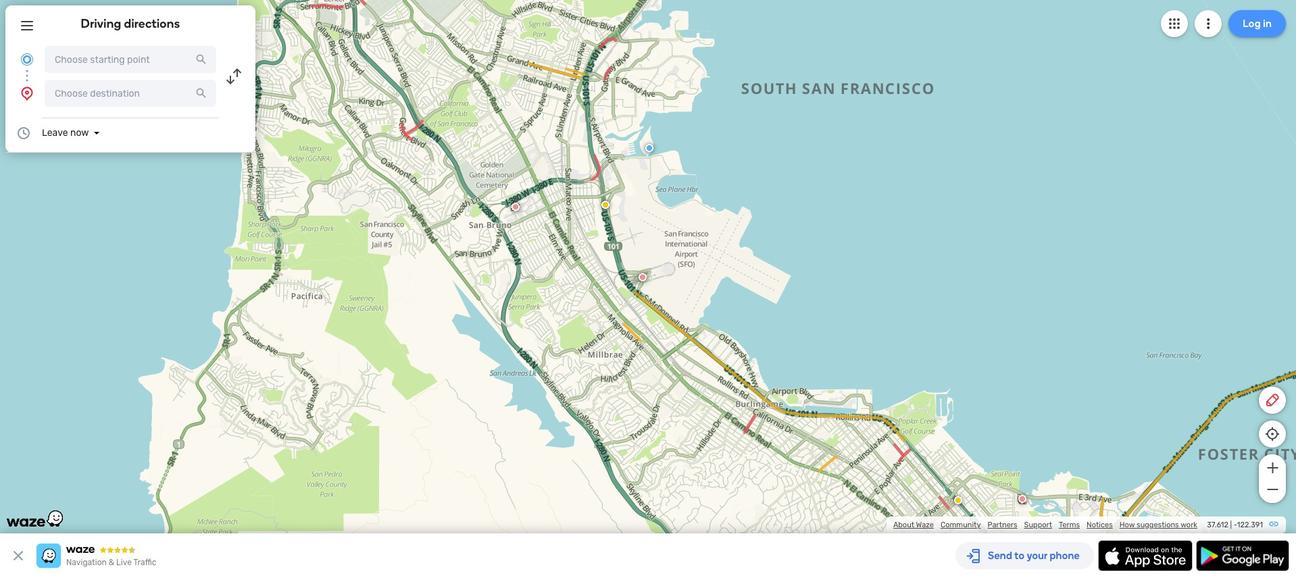 Task type: vqa. For each thing, say whether or not it's contained in the screenshot.
by to the right
no



Task type: locate. For each thing, give the bounding box(es) containing it.
work
[[1181, 521, 1198, 529]]

now
[[70, 127, 89, 139]]

leave now
[[42, 127, 89, 139]]

0 horizontal spatial road closed image
[[639, 273, 647, 281]]

37.612 | -122.391
[[1208, 521, 1264, 529]]

live
[[116, 558, 132, 567]]

terms link
[[1060, 521, 1081, 529]]

about waze link
[[894, 521, 934, 529]]

road closed image
[[639, 273, 647, 281], [1019, 495, 1027, 503]]

Choose destination text field
[[45, 80, 216, 107]]

-
[[1235, 521, 1238, 529]]

waze
[[917, 521, 934, 529]]

0 vertical spatial road closed image
[[639, 273, 647, 281]]

partners link
[[988, 521, 1018, 529]]

partners
[[988, 521, 1018, 529]]

0 horizontal spatial hazard image
[[602, 201, 610, 209]]

zoom in image
[[1265, 460, 1282, 476]]

directions
[[124, 16, 180, 31]]

traffic
[[134, 558, 156, 567]]

&
[[109, 558, 114, 567]]

suggestions
[[1137, 521, 1180, 529]]

navigation
[[66, 558, 107, 567]]

1 vertical spatial hazard image
[[955, 496, 963, 504]]

1 horizontal spatial hazard image
[[955, 496, 963, 504]]

1 horizontal spatial road closed image
[[1019, 495, 1027, 503]]

about waze community partners support terms notices how suggestions work
[[894, 521, 1198, 529]]

37.612
[[1208, 521, 1229, 529]]

0 vertical spatial hazard image
[[602, 201, 610, 209]]

hazard image
[[602, 201, 610, 209], [955, 496, 963, 504]]



Task type: describe. For each thing, give the bounding box(es) containing it.
current location image
[[19, 51, 35, 68]]

how suggestions work link
[[1120, 521, 1198, 529]]

driving
[[81, 16, 121, 31]]

122.391
[[1238, 521, 1264, 529]]

|
[[1231, 521, 1233, 529]]

notices
[[1087, 521, 1114, 529]]

zoom out image
[[1265, 481, 1282, 498]]

police image
[[646, 144, 654, 152]]

road closed image
[[512, 203, 520, 211]]

support link
[[1025, 521, 1053, 529]]

community link
[[941, 521, 981, 529]]

1 vertical spatial road closed image
[[1019, 495, 1027, 503]]

navigation & live traffic
[[66, 558, 156, 567]]

terms
[[1060, 521, 1081, 529]]

community
[[941, 521, 981, 529]]

pencil image
[[1265, 392, 1281, 408]]

how
[[1120, 521, 1136, 529]]

Choose starting point text field
[[45, 46, 216, 73]]

support
[[1025, 521, 1053, 529]]

notices link
[[1087, 521, 1114, 529]]

location image
[[19, 85, 35, 101]]

driving directions
[[81, 16, 180, 31]]

link image
[[1269, 519, 1280, 529]]

x image
[[10, 548, 26, 564]]

about
[[894, 521, 915, 529]]

leave
[[42, 127, 68, 139]]

clock image
[[16, 125, 32, 141]]



